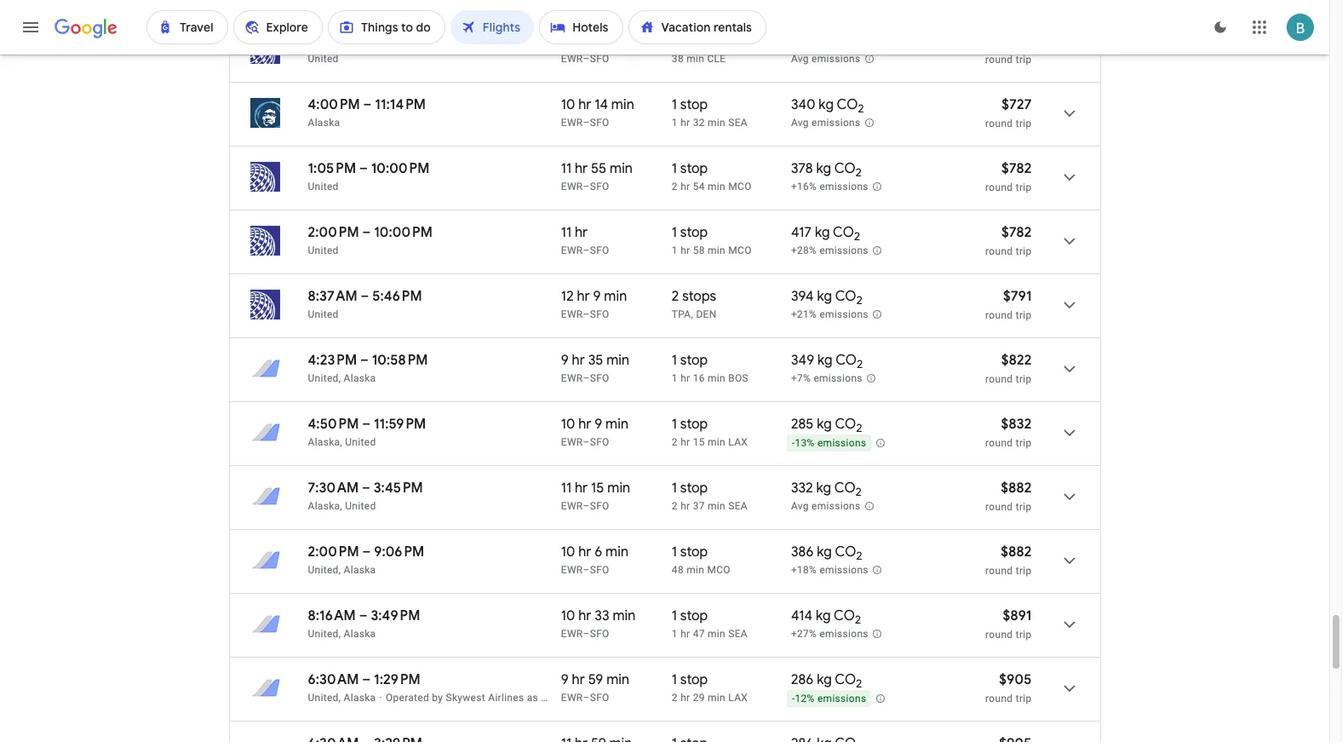 Task type: vqa. For each thing, say whether or not it's contained in the screenshot.


Task type: locate. For each thing, give the bounding box(es) containing it.
1 stop flight. element up 32
[[672, 96, 708, 116]]

6:30 am
[[308, 671, 359, 688]]

kg for 394
[[817, 288, 832, 305]]

round inside the $832 round trip
[[986, 437, 1013, 449]]

11 inside 11 hr ewr – sfo
[[561, 224, 572, 241]]

4 ewr from the top
[[561, 244, 583, 256]]

5 trip from the top
[[1016, 309, 1032, 321]]

kg for 340
[[819, 96, 834, 113]]

11 up 12
[[561, 224, 572, 241]]

united, inside "2:00 pm – 9:06 pm united, alaska"
[[308, 564, 341, 576]]

3 ewr from the top
[[561, 181, 583, 193]]

trip
[[1016, 54, 1032, 66], [1016, 118, 1032, 129], [1016, 181, 1032, 193], [1016, 245, 1032, 257], [1016, 309, 1032, 321], [1016, 373, 1032, 385], [1016, 437, 1032, 449], [1016, 501, 1032, 513], [1016, 565, 1032, 577], [1016, 629, 1032, 641], [1016, 693, 1032, 705]]

0 vertical spatial mco
[[729, 181, 752, 193]]

round down the $891
[[986, 629, 1013, 641]]

1 horizontal spatial 48
[[672, 564, 684, 576]]

stop up layover (1 of 1) is a 48 min layover at orlando international airport in orlando. element
[[681, 544, 708, 561]]

3 sfo from the top
[[590, 181, 610, 193]]

alaska inside 4:23 pm – 10:58 pm united, alaska
[[344, 372, 376, 384]]

– down 35
[[583, 372, 590, 384]]

2 vertical spatial avg emissions
[[791, 500, 861, 512]]

round for 417
[[986, 245, 1013, 257]]

trip down 882 us dollars text field
[[1016, 501, 1032, 513]]

822 US dollars text field
[[1002, 352, 1032, 369]]

2 ewr from the top
[[561, 117, 583, 129]]

4 1 stop flight. element from the top
[[672, 224, 708, 244]]

0 vertical spatial 10:00 pm
[[371, 160, 430, 177]]

7 1 stop flight. element from the top
[[672, 480, 708, 499]]

1 11 from the top
[[561, 160, 572, 177]]

1:05 pm – 10:00 pm united
[[308, 160, 430, 193]]

0 vertical spatial 48
[[588, 32, 604, 49]]

stop up 16
[[681, 352, 708, 369]]

avg emissions for 11 hr 15 min
[[791, 500, 861, 512]]

12
[[561, 288, 574, 305]]

trip for 286
[[1016, 693, 1032, 705]]

4:00 pm
[[308, 96, 360, 113]]

10 ewr from the top
[[561, 628, 583, 640]]

stop up 29
[[681, 671, 708, 688]]

kg
[[819, 96, 834, 113], [817, 160, 832, 177], [815, 224, 830, 241], [817, 288, 832, 305], [818, 352, 833, 369], [817, 416, 832, 433], [817, 480, 832, 497], [817, 544, 832, 561], [816, 607, 831, 624], [817, 671, 832, 688]]

2 vertical spatial 11
[[561, 480, 572, 497]]

$832
[[1001, 416, 1032, 433]]

$782 for 417
[[1002, 224, 1032, 241]]

0 vertical spatial 905 us dollars text field
[[1000, 671, 1032, 688]]

1 stop 2 hr 15 min lax
[[672, 416, 748, 448]]

avg
[[791, 53, 809, 65], [791, 117, 809, 129], [791, 500, 809, 512]]

sfo inside 10 hr 6 min ewr – sfo
[[590, 564, 610, 576]]

285
[[791, 416, 814, 433]]

2 sfo from the top
[[590, 117, 610, 129]]

round up the $727
[[986, 54, 1013, 66]]

905 us dollars text field down $905 round trip
[[1000, 735, 1032, 742]]

sea inside 1 stop 1 hr 47 min sea
[[729, 628, 748, 640]]

2:00 pm inside "2:00 pm – 9:06 pm united, alaska"
[[308, 544, 359, 561]]

1 stop 2 hr 54 min mco
[[672, 160, 752, 193]]

united,
[[308, 372, 341, 384], [308, 564, 341, 576], [308, 628, 341, 640], [308, 692, 341, 704]]

4:23 pm
[[308, 352, 357, 369]]

+16% emissions
[[791, 181, 869, 193]]

1 vertical spatial $882 round trip
[[986, 544, 1032, 577]]

2 avg emissions from the top
[[791, 117, 861, 129]]

7 ewr from the top
[[561, 436, 583, 448]]

0 vertical spatial -
[[792, 437, 795, 449]]

727 US dollars text field
[[1002, 96, 1032, 113]]

1 $882 from the top
[[1001, 480, 1032, 497]]

7
[[561, 32, 569, 49]]

avg for 7 hr 48 min
[[791, 53, 809, 65]]

48 for hr
[[588, 32, 604, 49]]

10 left 33
[[561, 607, 575, 624]]

3 stop from the top
[[681, 160, 708, 177]]

2 inside 378 kg co 2
[[856, 165, 862, 180]]

9:51 pm
[[373, 32, 420, 49]]

2 lax from the top
[[729, 692, 748, 704]]

1 left 58
[[672, 244, 678, 256]]

10 for 10 hr 9 min
[[561, 416, 575, 433]]

alaska down 4:00 pm on the left top
[[308, 117, 340, 129]]

2 vertical spatial sea
[[729, 628, 748, 640]]

ewr up 12
[[561, 244, 583, 256]]

10:00 pm inside 1:05 pm – 10:00 pm united
[[371, 160, 430, 177]]

united inside 2:00 pm – 10:00 pm united
[[308, 244, 339, 256]]

2 vertical spatial avg
[[791, 500, 809, 512]]

1 vertical spatial -
[[792, 693, 795, 705]]

leaves newark liberty international airport at 4:23 pm on wednesday, december 13 and arrives at san francisco international airport at 10:58 pm on wednesday, december 13. element
[[308, 352, 428, 369]]

– left 9:06 pm
[[362, 544, 371, 561]]

1 vertical spatial $882
[[1001, 544, 1032, 561]]

5 stop from the top
[[681, 352, 708, 369]]

emissions down 332 kg co 2
[[812, 500, 861, 512]]

10 left 14 at the top of page
[[561, 96, 575, 113]]

10 inside 10 hr 6 min ewr – sfo
[[561, 544, 575, 561]]

2 alaska, from the top
[[308, 500, 342, 512]]

trip down the $905
[[1016, 693, 1032, 705]]

2 inside 417 kg co 2
[[854, 229, 861, 244]]

1 avg emissions from the top
[[791, 53, 861, 65]]

kg inside 340 kg co 2
[[819, 96, 834, 113]]

stop inside 1 stop 1 hr 58 min mco
[[681, 224, 708, 241]]

round down $882 text field
[[986, 565, 1013, 577]]

1 for 11 hr 15 min
[[672, 480, 677, 497]]

stop for 9 hr 59 min
[[681, 671, 708, 688]]

– down total duration 11 hr. element
[[583, 244, 590, 256]]

Arrival time: 3:29 PM. text field
[[374, 735, 423, 742]]

10:00 pm
[[371, 160, 430, 177], [374, 224, 433, 241]]

emissions for 349
[[814, 372, 863, 384]]

3 10 from the top
[[561, 544, 575, 561]]

9 ewr from the top
[[561, 564, 583, 576]]

10 hr 14 min ewr – sfo
[[561, 96, 634, 129]]

flight details. leaves newark liberty international airport at 8:37 am on wednesday, december 13 and arrives at san francisco international airport at 5:46 pm on wednesday, december 13. image
[[1049, 285, 1090, 325]]

2 1 from the top
[[672, 96, 677, 113]]

ewr inside 9 hr 35 min ewr – sfo
[[561, 372, 583, 384]]

10 1 stop flight. element from the top
[[672, 671, 708, 691]]

10:00 pm down 11:14 pm text box
[[371, 160, 430, 177]]

29
[[693, 692, 705, 704]]

0 vertical spatial 15
[[693, 436, 705, 448]]

5 1 from the top
[[672, 224, 677, 241]]

0 vertical spatial $782
[[1002, 160, 1032, 177]]

2 stop from the top
[[681, 96, 708, 113]]

bos
[[729, 372, 749, 384]]

$791 round trip
[[986, 288, 1032, 321]]

sea for 332
[[729, 500, 748, 512]]

sfo down the total duration 7 hr 48 min. element
[[590, 53, 610, 65]]

co up +27% emissions
[[834, 607, 855, 624]]

5:46 pm
[[372, 288, 422, 305]]

total duration 11 hr. element
[[561, 224, 672, 244]]

4 round from the top
[[986, 245, 1013, 257]]

11 1 from the top
[[672, 544, 677, 561]]

1 905 us dollars text field from the top
[[1000, 671, 1032, 688]]

14
[[595, 96, 608, 113]]

stop up "38"
[[681, 32, 708, 49]]

round inside $905 round trip
[[986, 693, 1013, 705]]

11 hr ewr – sfo
[[561, 224, 610, 256]]

min right 33
[[613, 607, 636, 624]]

10 hr 33 min ewr – sfo
[[561, 607, 636, 640]]

2 left 29
[[672, 692, 678, 704]]

2 round from the top
[[986, 118, 1013, 129]]

round for 332
[[986, 501, 1013, 513]]

782 US dollars text field
[[1002, 224, 1032, 241]]

total duration 10 hr 9 min. element
[[561, 416, 672, 435]]

stop up 37
[[681, 480, 708, 497]]

trip down the $727
[[1016, 118, 1032, 129]]

2:00 pm – 9:06 pm united, alaska
[[308, 544, 425, 576]]

– inside 11 hr 55 min ewr – sfo
[[583, 181, 590, 193]]

1 vertical spatial lax
[[729, 692, 748, 704]]

378 kg co 2
[[791, 160, 862, 180]]

emissions for 378
[[820, 181, 869, 193]]

1 vertical spatial 10:00 pm
[[374, 224, 433, 241]]

sfo inside 10 hr 33 min ewr – sfo
[[590, 628, 610, 640]]

-
[[792, 437, 795, 449], [792, 693, 795, 705]]

1 vertical spatial avg emissions
[[791, 117, 861, 129]]

Arrival time: 9:06 PM. text field
[[374, 544, 425, 561]]

1 up layover (1 of 1) is a 2 hr 54 min layover at orlando international airport in orlando. element
[[672, 160, 677, 177]]

lax
[[729, 436, 748, 448], [729, 692, 748, 704]]

united, for 4:23 pm
[[308, 372, 341, 384]]

min inside 1 stop 1 hr 47 min sea
[[708, 628, 726, 640]]

mco right 54
[[729, 181, 752, 193]]

1 avg from the top
[[791, 53, 809, 65]]

10 down 9 hr 35 min ewr – sfo
[[561, 416, 575, 433]]

stop
[[681, 32, 708, 49], [681, 96, 708, 113], [681, 160, 708, 177], [681, 224, 708, 241], [681, 352, 708, 369], [681, 416, 708, 433], [681, 480, 708, 497], [681, 544, 708, 561], [681, 607, 708, 624], [681, 671, 708, 688]]

2 11 from the top
[[561, 224, 572, 241]]

1 stop flight. element up 29
[[672, 671, 708, 691]]

– right 4:23 pm
[[360, 352, 369, 369]]

9 down 9 hr 35 min ewr – sfo
[[595, 416, 603, 433]]

kg inside 378 kg co 2
[[817, 160, 832, 177]]

den
[[696, 308, 717, 320]]

sfo down the 55
[[590, 181, 610, 193]]

0 vertical spatial avg emissions
[[791, 53, 861, 65]]

emissions for 386
[[820, 564, 869, 576]]

min right 6
[[606, 544, 629, 561]]

1 vertical spatial sea
[[729, 500, 748, 512]]

2 10 from the top
[[561, 416, 575, 433]]

kg inside '349 kg co 2'
[[818, 352, 833, 369]]

$882 round trip up $882 text field
[[986, 480, 1032, 513]]

sfo
[[590, 53, 610, 65], [590, 117, 610, 129], [590, 181, 610, 193], [590, 244, 610, 256], [590, 308, 610, 320], [590, 372, 610, 384], [590, 436, 610, 448], [590, 500, 610, 512], [590, 564, 610, 576], [590, 628, 610, 640], [590, 692, 610, 704]]

2 up -12% emissions
[[856, 677, 862, 691]]

mco inside 1 stop 2 hr 54 min mco
[[729, 181, 752, 193]]

emissions for 417
[[820, 245, 869, 257]]

co inside 417 kg co 2
[[833, 224, 854, 241]]

1 round from the top
[[986, 54, 1013, 66]]

– inside "2:00 pm – 9:06 pm united, alaska"
[[362, 544, 371, 561]]

lax for 286
[[729, 692, 748, 704]]

ewr inside 10 hr 9 min ewr – sfo
[[561, 436, 583, 448]]

layover (1 of 1) is a 48 min layover at orlando international airport in orlando. element
[[672, 563, 783, 577]]

9 1 from the top
[[672, 416, 677, 433]]

round down $791
[[986, 309, 1013, 321]]

10
[[561, 96, 575, 113], [561, 416, 575, 433], [561, 544, 575, 561], [561, 607, 575, 624]]

1 horizontal spatial 15
[[693, 436, 705, 448]]

0 vertical spatial $882
[[1001, 480, 1032, 497]]

2 $882 from the top
[[1001, 544, 1032, 561]]

3 trip from the top
[[1016, 181, 1032, 193]]

emissions down 386 kg co 2
[[820, 564, 869, 576]]

1 for 11 hr
[[672, 224, 677, 241]]

8 sfo from the top
[[590, 500, 610, 512]]

0 vertical spatial $882 round trip
[[986, 480, 1032, 513]]

59
[[588, 671, 603, 688]]

Arrival time: 5:46 PM. text field
[[372, 288, 422, 305]]

+27% emissions
[[791, 628, 869, 640]]

trip for 378
[[1016, 181, 1032, 193]]

6
[[595, 544, 603, 561]]

round for 286
[[986, 693, 1013, 705]]

$822
[[1002, 352, 1032, 369]]

trip inside $822 round trip
[[1016, 373, 1032, 385]]

– down the total duration 11 hr 55 min. element
[[583, 181, 590, 193]]

leaves newark liberty international airport at 5:03 pm on wednesday, december 13 and arrives at san francisco international airport at 9:51 pm on wednesday, december 13. element
[[308, 32, 420, 49]]

operated
[[386, 692, 429, 704]]

4 stop from the top
[[681, 224, 708, 241]]

emissions for 394
[[820, 309, 869, 320]]

3:49 pm
[[371, 607, 420, 624]]

2 2:00 pm from the top
[[308, 544, 359, 561]]

+28%
[[791, 245, 817, 257]]

10 1 from the top
[[672, 480, 677, 497]]

hr inside 1 stop 1 hr 58 min mco
[[681, 244, 690, 256]]

4 1 from the top
[[672, 160, 677, 177]]

1 up the layover (1 of 1) is a 2 hr 15 min layover at los angeles international airport in los angeles. element
[[672, 416, 677, 433]]

co inside 386 kg co 2
[[835, 544, 857, 561]]

united, for 2:00 pm
[[308, 564, 341, 576]]

10 trip from the top
[[1016, 629, 1032, 641]]

ewr for 11 hr 15 min
[[561, 500, 583, 512]]

1 vertical spatial $782
[[1002, 224, 1032, 241]]

1 vertical spatial 2:00 pm
[[308, 544, 359, 561]]

ewr for 11 hr 55 min
[[561, 181, 583, 193]]

Departure time: 4:23 PM. text field
[[308, 352, 357, 369]]

7 stop from the top
[[681, 480, 708, 497]]

united, down 4:23 pm
[[308, 372, 341, 384]]

9 stop from the top
[[681, 607, 708, 624]]

hr inside 10 hr 9 min ewr – sfo
[[579, 416, 592, 433]]

co up +16% emissions
[[835, 160, 856, 177]]

trip inside $891 round trip
[[1016, 629, 1032, 641]]

9:06 pm
[[374, 544, 425, 561]]

10:00 pm inside 2:00 pm – 10:00 pm united
[[374, 224, 433, 241]]

1 stop flight. element for 9 hr 59 min
[[672, 671, 708, 691]]

layover (1 of 2) is a 42 min layover at tampa international airport in tampa. layover (2 of 2) is a 1 hr 25 min layover at denver international airport in denver. element
[[672, 308, 783, 321]]

2 united, from the top
[[308, 564, 341, 576]]

9 right 12
[[593, 288, 601, 305]]

min inside the 1 stop 2 hr 29 min lax
[[708, 692, 726, 704]]

9 trip from the top
[[1016, 565, 1032, 577]]

7:30 am – 3:45 pm alaska, united
[[308, 480, 423, 512]]

0 vertical spatial $782 round trip
[[986, 160, 1032, 193]]

2 $782 round trip from the top
[[986, 224, 1032, 257]]

min inside 1 stop 2 hr 37 min sea
[[708, 500, 726, 512]]

1 stop flight. element up 37
[[672, 480, 708, 499]]

$882
[[1001, 480, 1032, 497], [1001, 544, 1032, 561]]

3 avg from the top
[[791, 500, 809, 512]]

8 stop from the top
[[681, 544, 708, 561]]

54
[[693, 181, 705, 193]]

ewr down the total duration 10 hr 9 min. "element"
[[561, 436, 583, 448]]

sfo down the total duration 10 hr 9 min. "element"
[[590, 436, 610, 448]]

trip up the $727
[[1016, 54, 1032, 66]]

leaves newark liberty international airport at 1:05 pm on wednesday, december 13 and arrives at san francisco international airport at 10:00 pm on wednesday, december 13. element
[[308, 160, 430, 177]]

2:00 pm up departure time: 8:37 am. text box
[[308, 224, 359, 241]]

round
[[986, 54, 1013, 66], [986, 118, 1013, 129], [986, 181, 1013, 193], [986, 245, 1013, 257], [986, 309, 1013, 321], [986, 373, 1013, 385], [986, 437, 1013, 449], [986, 501, 1013, 513], [986, 565, 1013, 577], [986, 629, 1013, 641], [986, 693, 1013, 705]]

– down total duration 12 hr 9 min. 'element' at the top of the page
[[583, 308, 590, 320]]

2:00 pm inside 2:00 pm – 10:00 pm united
[[308, 224, 359, 241]]

1 trip from the top
[[1016, 54, 1032, 66]]

1 1 from the top
[[672, 32, 677, 49]]

10:00 pm for 1:05 pm
[[371, 160, 430, 177]]

2 up +16% emissions
[[856, 165, 862, 180]]

8 trip from the top
[[1016, 501, 1032, 513]]

$782 round trip
[[986, 160, 1032, 193], [986, 224, 1032, 257]]

alaska, down 7:30 am
[[308, 500, 342, 512]]

0 horizontal spatial 15
[[591, 480, 604, 497]]

1 $882 round trip from the top
[[986, 480, 1032, 513]]

united, inside 8:16 am – 3:49 pm united, alaska
[[308, 628, 341, 640]]

co for 349
[[836, 352, 857, 369]]

5 sfo from the top
[[590, 308, 610, 320]]

2 inside 1 stop 2 hr 54 min mco
[[672, 181, 678, 193]]

$882 for 386
[[1001, 544, 1032, 561]]

8 round from the top
[[986, 501, 1013, 513]]

8:37 am – 5:46 pm united
[[308, 288, 422, 320]]

total duration 10 hr 33 min. element
[[561, 607, 672, 627]]

lax right 29
[[729, 692, 748, 704]]

1 vertical spatial $782 round trip
[[986, 224, 1032, 257]]

1 inside 1 stop 2 hr 54 min mco
[[672, 160, 677, 177]]

905 US dollars text field
[[1000, 671, 1032, 688], [1000, 735, 1032, 742]]

Arrival time: 10:00 PM. text field
[[371, 160, 430, 177]]

ewr inside 11 hr 15 min ewr – sfo
[[561, 500, 583, 512]]

avg down the 340
[[791, 117, 809, 129]]

hr inside 9 hr 35 min ewr – sfo
[[572, 352, 585, 369]]

2 inside 285 kg co 2
[[857, 421, 863, 435]]

10 stop from the top
[[681, 671, 708, 688]]

hr
[[572, 32, 585, 49], [579, 96, 592, 113], [681, 117, 690, 129], [575, 160, 588, 177], [681, 181, 690, 193], [575, 224, 588, 241], [681, 244, 690, 256], [577, 288, 590, 305], [572, 352, 585, 369], [681, 372, 690, 384], [579, 416, 592, 433], [681, 436, 690, 448], [575, 480, 588, 497], [681, 500, 690, 512], [579, 544, 592, 561], [579, 607, 592, 624], [681, 628, 690, 640], [572, 671, 585, 688], [681, 692, 690, 704]]

-12% emissions
[[792, 693, 867, 705]]

1 - from the top
[[792, 437, 795, 449]]

8 ewr from the top
[[561, 500, 583, 512]]

285 kg co 2
[[791, 416, 863, 435]]

1 vertical spatial avg
[[791, 117, 809, 129]]

1 for 10 hr 6 min
[[672, 544, 677, 561]]

11 round from the top
[[986, 693, 1013, 705]]

– inside 4:23 pm – 10:58 pm united, alaska
[[360, 352, 369, 369]]

9 left 59
[[561, 671, 569, 688]]

min right 59
[[607, 671, 630, 688]]

flight details. leaves newark liberty international airport at 7:30 am on wednesday, december 13 and arrives at san francisco international airport at 3:45 pm on wednesday, december 13. image
[[1049, 476, 1090, 517]]

3 united, from the top
[[308, 628, 341, 640]]

3 sea from the top
[[729, 628, 748, 640]]

sfo for 10 hr 33 min
[[590, 628, 610, 640]]

2 $782 from the top
[[1002, 224, 1032, 241]]

flight details. leaves newark liberty international airport at 4:50 pm on wednesday, december 13 and arrives at san francisco international airport at 11:59 pm on wednesday, december 13. image
[[1049, 412, 1090, 453]]

ewr inside 9 hr 59 min ewr – sfo
[[561, 692, 583, 704]]

trip inside the $832 round trip
[[1016, 437, 1032, 449]]

alaska, inside 4:50 pm – 11:59 pm alaska, united
[[308, 436, 342, 448]]

58
[[693, 244, 705, 256]]

4 10 from the top
[[561, 607, 575, 624]]

total duration 11 hr 59 min. element
[[561, 735, 672, 742]]

47
[[693, 628, 705, 640]]

united down 1:05 pm
[[308, 181, 339, 193]]

kg for 417
[[815, 224, 830, 241]]

kg inside 417 kg co 2
[[815, 224, 830, 241]]

417 kg co 2
[[791, 224, 861, 244]]

alaska down leaves newark liberty international airport at 2:00 pm on wednesday, december 13 and arrives at san francisco international airport at 9:06 pm on wednesday, december 13. element
[[344, 564, 376, 576]]

– inside 10 hr 9 min ewr – sfo
[[583, 436, 590, 448]]

co right 332
[[835, 480, 856, 497]]

sfo for 10 hr 6 min
[[590, 564, 610, 576]]

united, down 6:30 am
[[308, 692, 341, 704]]

$905
[[1000, 671, 1032, 688]]

1 alaska, from the top
[[308, 436, 342, 448]]

1 2:00 pm from the top
[[308, 224, 359, 241]]

1 vertical spatial 15
[[591, 480, 604, 497]]

3 11 from the top
[[561, 480, 572, 497]]

flight details. leaves newark liberty international airport at 4:00 pm on wednesday, december 13 and arrives at san francisco international airport at 11:14 pm on wednesday, december 13. image
[[1049, 93, 1090, 134]]

operated by skywest airlines as alaska skywest
[[386, 692, 617, 704]]

9 round from the top
[[986, 565, 1013, 577]]

alaska
[[308, 117, 340, 129], [344, 372, 376, 384], [344, 564, 376, 576], [344, 628, 376, 640], [344, 692, 376, 704], [541, 692, 573, 704]]

1 $782 round trip from the top
[[986, 160, 1032, 193]]

10 inside 10 hr 9 min ewr – sfo
[[561, 416, 575, 433]]

11 sfo from the top
[[590, 692, 610, 704]]

kg up the +21% emissions
[[817, 288, 832, 305]]

stop inside 1 stop 2 hr 54 min mco
[[681, 160, 708, 177]]

tpa
[[672, 308, 691, 320]]

1 ewr from the top
[[561, 53, 583, 65]]

1 for 10 hr 14 min
[[672, 96, 677, 113]]

5 round from the top
[[986, 309, 1013, 321]]

– down 59
[[583, 692, 590, 704]]

stop for 9 hr 35 min
[[681, 352, 708, 369]]

emissions down 286 kg co 2
[[818, 693, 867, 705]]

2 up the +21% emissions
[[857, 293, 863, 308]]

trip for 332
[[1016, 501, 1032, 513]]

1 united, from the top
[[308, 372, 341, 384]]

2 inside the 1 stop 2 hr 29 min lax
[[672, 692, 678, 704]]

layover (1 of 1) is a 1 hr 47 min layover at seattle-tacoma international airport in seattle. element
[[672, 627, 783, 641]]

$782 round trip for 378
[[986, 160, 1032, 193]]

– inside 4:50 pm – 11:59 pm alaska, united
[[362, 416, 371, 433]]

11 trip from the top
[[1016, 693, 1032, 705]]

4 trip from the top
[[1016, 245, 1032, 257]]

round inside $791 round trip
[[986, 309, 1013, 321]]

1 vertical spatial alaska,
[[308, 500, 342, 512]]

min up 1 stop 2 hr 37 min sea
[[708, 436, 726, 448]]

1 vertical spatial mco
[[729, 244, 752, 256]]

stop for 11 hr 55 min
[[681, 160, 708, 177]]

emissions down '349 kg co 2'
[[814, 372, 863, 384]]

5 1 stop flight. element from the top
[[672, 352, 708, 371]]

32
[[693, 117, 705, 129]]

$727 round trip
[[986, 96, 1032, 129]]

2 vertical spatial mco
[[707, 564, 731, 576]]

round for 340
[[986, 118, 1013, 129]]

– inside 8:16 am – 3:49 pm united, alaska
[[359, 607, 368, 624]]

9
[[593, 288, 601, 305], [561, 352, 569, 369], [595, 416, 603, 433], [561, 671, 569, 688]]

1 stop flight. element for 11 hr
[[672, 224, 708, 244]]

10 for 10 hr 14 min
[[561, 96, 575, 113]]

3 1 from the top
[[672, 117, 678, 129]]

1 stop flight. element
[[672, 32, 708, 52], [672, 96, 708, 116], [672, 160, 708, 180], [672, 224, 708, 244], [672, 352, 708, 371], [672, 416, 708, 435], [672, 480, 708, 499], [672, 544, 708, 563], [672, 607, 708, 627], [672, 671, 708, 691], [672, 735, 708, 742]]

2
[[858, 102, 864, 116], [856, 165, 862, 180], [672, 181, 678, 193], [854, 229, 861, 244], [672, 288, 679, 305], [857, 293, 863, 308], [857, 357, 863, 372], [857, 421, 863, 435], [672, 436, 678, 448], [856, 485, 862, 499], [672, 500, 678, 512], [857, 549, 863, 563], [855, 613, 861, 627], [856, 677, 862, 691], [672, 692, 678, 704]]

hr inside 7 hr 48 min ewr – sfo
[[572, 32, 585, 49]]

2 avg from the top
[[791, 117, 809, 129]]

$782 round trip for 417
[[986, 224, 1032, 257]]

kg for 286
[[817, 671, 832, 688]]

hr inside 11 hr 15 min ewr – sfo
[[575, 480, 588, 497]]

stop inside '1 stop 1 hr 16 min bos'
[[681, 352, 708, 369]]

min inside 10 hr 33 min ewr – sfo
[[613, 607, 636, 624]]

+18% emissions
[[791, 564, 869, 576]]

2 1 stop flight. element from the top
[[672, 96, 708, 116]]

5 ewr from the top
[[561, 308, 583, 320]]

co up -13% emissions in the right bottom of the page
[[835, 416, 857, 433]]

6 sfo from the top
[[590, 372, 610, 384]]

1 vertical spatial 48
[[672, 564, 684, 576]]

33
[[595, 607, 610, 624]]

emissions up 340 kg co 2
[[812, 53, 861, 65]]

0 vertical spatial avg
[[791, 53, 809, 65]]

layover (1 of 1) is a 2 hr 15 min layover at los angeles international airport in los angeles. element
[[672, 435, 783, 449]]

1 vertical spatial 905 us dollars text field
[[1000, 735, 1032, 742]]

$727
[[1002, 96, 1032, 113]]

Arrival time: 3:49 PM. text field
[[371, 607, 420, 624]]

hr left 37
[[681, 500, 690, 512]]

trip down 782 us dollars text box
[[1016, 245, 1032, 257]]

united inside 4:50 pm – 11:59 pm alaska, united
[[345, 436, 376, 448]]

– inside 5:03 pm – 9:51 pm united
[[361, 32, 370, 49]]

emissions down 340 kg co 2
[[812, 117, 861, 129]]

sfo inside 11 hr 15 min ewr – sfo
[[590, 500, 610, 512]]

9 sfo from the top
[[590, 564, 610, 576]]

12 1 from the top
[[672, 607, 677, 624]]

3 avg emissions from the top
[[791, 500, 861, 512]]

7 1 from the top
[[672, 352, 677, 369]]

stop up 47
[[681, 607, 708, 624]]

min right 29
[[708, 692, 726, 704]]

sfo down 14 at the top of page
[[590, 117, 610, 129]]

hr left 47
[[681, 628, 690, 640]]

1 stop flight. element down 16
[[672, 416, 708, 435]]

48 inside 7 hr 48 min ewr – sfo
[[588, 32, 604, 49]]

5:03 pm – 9:51 pm united
[[308, 32, 420, 65]]

394
[[791, 288, 814, 305]]

1 stop flight. element up "38"
[[672, 32, 708, 52]]

co inside 378 kg co 2
[[835, 160, 856, 177]]

ewr down 'total duration 11 hr 15 min.' element
[[561, 500, 583, 512]]

ewr inside 7 hr 48 min ewr – sfo
[[561, 53, 583, 65]]

1 vertical spatial 11
[[561, 224, 572, 241]]

ewr for 9 hr 35 min
[[561, 372, 583, 384]]

hr inside the 1 stop 2 hr 29 min lax
[[681, 692, 690, 704]]

mco for 417
[[729, 244, 752, 256]]

avg for 10 hr 14 min
[[791, 117, 809, 129]]

1 for 9 hr 59 min
[[672, 671, 677, 688]]

co up -12% emissions
[[835, 671, 856, 688]]

round inside $891 round trip
[[986, 629, 1013, 641]]

10 inside 10 hr 14 min ewr – sfo
[[561, 96, 575, 113]]

co for 386
[[835, 544, 857, 561]]

$782
[[1002, 160, 1032, 177], [1002, 224, 1032, 241]]

Departure time: 8:37 AM. text field
[[308, 288, 358, 305]]

sfo inside 7 hr 48 min ewr – sfo
[[590, 53, 610, 65]]

3 round from the top
[[986, 181, 1013, 193]]

hr inside 1 stop 2 hr 54 min mco
[[681, 181, 690, 193]]

hr down 11 hr 55 min ewr – sfo
[[575, 224, 588, 241]]

0 vertical spatial 2:00 pm
[[308, 224, 359, 241]]

5:03 pm
[[308, 32, 358, 49]]

1 stop 2 hr 37 min sea
[[672, 480, 748, 512]]

mco
[[729, 181, 752, 193], [729, 244, 752, 256], [707, 564, 731, 576]]

0 vertical spatial sea
[[729, 117, 748, 129]]

- for 286
[[792, 693, 795, 705]]

round inside the $727 round trip
[[986, 118, 1013, 129]]

4 sfo from the top
[[590, 244, 610, 256]]

trip down $882 text field
[[1016, 565, 1032, 577]]

ewr inside 10 hr 6 min ewr – sfo
[[561, 564, 583, 576]]

avg inside popup button
[[791, 53, 809, 65]]

7 sfo from the top
[[590, 436, 610, 448]]

1 sfo from the top
[[590, 53, 610, 65]]

38
[[672, 53, 684, 65]]

– right the departure time: 1:05 pm. text box
[[359, 160, 368, 177]]

15
[[693, 436, 705, 448], [591, 480, 604, 497]]

Departure time: 4:50 PM. text field
[[308, 416, 359, 433]]

min inside 11 hr 15 min ewr – sfo
[[608, 480, 631, 497]]

0 horizontal spatial 48
[[588, 32, 604, 49]]

min right 37
[[708, 500, 726, 512]]

10 hr 9 min ewr – sfo
[[561, 416, 629, 448]]

min right 16
[[708, 372, 726, 384]]

min right 14 at the top of page
[[612, 96, 634, 113]]

min right the 55
[[610, 160, 633, 177]]

united, for 8:16 am
[[308, 628, 341, 640]]

min up 1 stop 1 hr 47 min sea
[[687, 564, 705, 576]]

1 $782 from the top
[[1002, 160, 1032, 177]]

layover (1 of 1) is a 1 hr 16 min layover at boston logan international airport in boston. element
[[672, 371, 783, 385]]

2 905 us dollars text field from the top
[[1000, 735, 1032, 742]]

3 1 stop flight. element from the top
[[672, 160, 708, 180]]

1 inside 1 stop 38 min cle
[[672, 32, 677, 49]]

1 for 10 hr 33 min
[[672, 607, 677, 624]]

united, down departure time: 2:00 pm. text box
[[308, 564, 341, 576]]

1 stop 48 min mco
[[672, 544, 731, 576]]

ewr inside 10 hr 14 min ewr – sfo
[[561, 117, 583, 129]]

– down total duration 10 hr 14 min. element on the top of page
[[583, 117, 590, 129]]

9 1 stop flight. element from the top
[[672, 607, 708, 627]]

6 ewr from the top
[[561, 372, 583, 384]]

1 stop from the top
[[681, 32, 708, 49]]

sfo down 59
[[590, 692, 610, 704]]

Arrival time: 9:51 PM. text field
[[373, 32, 420, 49]]

ewr down total duration 10 hr 33 min. element
[[561, 628, 583, 640]]

mco inside 1 stop 1 hr 58 min mco
[[729, 244, 752, 256]]

united down leaves newark liberty international airport at 7:30 am on wednesday, december 13 and arrives at san francisco international airport at 3:45 pm on wednesday, december 13. element
[[345, 500, 376, 512]]

2 - from the top
[[792, 693, 795, 705]]

min down 9 hr 35 min ewr – sfo
[[606, 416, 629, 433]]

Departure time: 2:00 PM. text field
[[308, 224, 359, 241]]

hr left the 55
[[575, 160, 588, 177]]

10 round from the top
[[986, 629, 1013, 641]]

0 vertical spatial lax
[[729, 436, 748, 448]]

48 right '7'
[[588, 32, 604, 49]]

co for 332
[[835, 480, 856, 497]]

Arrival time: 10:58 PM. text field
[[372, 352, 428, 369]]

min
[[607, 32, 630, 49], [687, 53, 705, 65], [612, 96, 634, 113], [708, 117, 726, 129], [610, 160, 633, 177], [708, 181, 726, 193], [708, 244, 726, 256], [604, 288, 627, 305], [607, 352, 630, 369], [708, 372, 726, 384], [606, 416, 629, 433], [708, 436, 726, 448], [608, 480, 631, 497], [708, 500, 726, 512], [606, 544, 629, 561], [687, 564, 705, 576], [613, 607, 636, 624], [708, 628, 726, 640], [607, 671, 630, 688], [708, 692, 726, 704]]

emissions down '414 kg co 2'
[[820, 628, 869, 640]]

0 vertical spatial 11
[[561, 160, 572, 177]]

11 for 11 hr
[[561, 224, 572, 241]]

0 vertical spatial alaska,
[[308, 436, 342, 448]]

co for 414
[[834, 607, 855, 624]]

8 1 stop flight. element from the top
[[672, 544, 708, 563]]

sfo for 9 hr 35 min
[[590, 372, 610, 384]]

1 stop 1 hr 16 min bos
[[672, 352, 749, 384]]

+28% emissions
[[791, 245, 869, 257]]

sea
[[729, 117, 748, 129], [729, 500, 748, 512], [729, 628, 748, 640]]

1 up layover (1 of 1) is a 2 hr 29 min layover at los angeles international airport in los angeles. element
[[672, 671, 677, 688]]

round down the $905
[[986, 693, 1013, 705]]



Task type: describe. For each thing, give the bounding box(es) containing it.
alaska inside 4:00 pm – 11:14 pm alaska
[[308, 117, 340, 129]]

9 inside 10 hr 9 min ewr – sfo
[[595, 416, 603, 433]]

8 1 from the top
[[672, 372, 678, 384]]

$882 for 332
[[1001, 480, 1032, 497]]

11:14 pm
[[375, 96, 426, 113]]

9 hr 35 min ewr – sfo
[[561, 352, 630, 384]]

2 inside 2 stops tpa , den
[[672, 288, 679, 305]]

1 stop 2 hr 29 min lax
[[672, 671, 748, 704]]

Departure time: 5:03 PM. text field
[[308, 32, 358, 49]]

united for 1:05 pm
[[308, 181, 339, 193]]

9 inside 9 hr 59 min ewr – sfo
[[561, 671, 569, 688]]

flight details. leaves newark liberty international airport at 8:16 am on wednesday, december 13 and arrives at san francisco international airport at 3:49 pm on wednesday, december 13. image
[[1049, 604, 1090, 645]]

15 inside 11 hr 15 min ewr – sfo
[[591, 480, 604, 497]]

kg for 378
[[817, 160, 832, 177]]

386 kg co 2
[[791, 544, 863, 563]]

trip for 386
[[1016, 565, 1032, 577]]

10 for 10 hr 33 min
[[561, 607, 575, 624]]

– inside 9 hr 35 min ewr – sfo
[[583, 372, 590, 384]]

sea for 414
[[729, 628, 748, 640]]

hr inside 1 stop 2 hr 37 min sea
[[681, 500, 690, 512]]

alaska right as
[[541, 692, 573, 704]]

4:00 pm – 11:14 pm alaska
[[308, 96, 426, 129]]

emissions for 414
[[820, 628, 869, 640]]

9 inside '12 hr 9 min ewr – sfo'
[[593, 288, 601, 305]]

hr inside 9 hr 59 min ewr – sfo
[[572, 671, 585, 688]]

782 US dollars text field
[[1002, 160, 1032, 177]]

hr inside 11 hr 55 min ewr – sfo
[[575, 160, 588, 177]]

-13% emissions
[[792, 437, 867, 449]]

sea for 340
[[729, 117, 748, 129]]

sfo for 11 hr 55 min
[[590, 181, 610, 193]]

stop for 11 hr 15 min
[[681, 480, 708, 497]]

as
[[527, 692, 538, 704]]

– inside 10 hr 6 min ewr – sfo
[[583, 564, 590, 576]]

round for 349
[[986, 373, 1013, 385]]

Departure time: 4:00 PM. text field
[[308, 96, 360, 113]]

417
[[791, 224, 812, 241]]

leaves newark liberty international airport at 8:16 am on wednesday, december 13 and arrives at san francisco international airport at 3:49 pm on wednesday, december 13. element
[[308, 607, 420, 624]]

1 stop flight. element for 10 hr 9 min
[[672, 416, 708, 435]]

+18%
[[791, 564, 817, 576]]

kg for 332
[[817, 480, 832, 497]]

– inside 8:37 am – 5:46 pm united
[[361, 288, 369, 305]]

leaves newark liberty international airport at 4:00 pm on wednesday, december 13 and arrives at san francisco international airport at 11:14 pm on wednesday, december 13. element
[[308, 96, 426, 113]]

round for 285
[[986, 437, 1013, 449]]

– inside 1:05 pm – 10:00 pm united
[[359, 160, 368, 177]]

11 1 stop flight. element from the top
[[672, 735, 708, 742]]

ewr inside 11 hr ewr – sfo
[[561, 244, 583, 256]]

332
[[791, 480, 813, 497]]

sfo for 10 hr 14 min
[[590, 117, 610, 129]]

stop for 10 hr 6 min
[[681, 544, 708, 561]]

2:00 pm for 9:06 pm
[[308, 544, 359, 561]]

flight details. leaves newark liberty international airport at 4:23 pm on wednesday, december 13 and arrives at san francisco international airport at 10:58 pm on wednesday, december 13. image
[[1049, 348, 1090, 389]]

layover (1 of 1) is a 2 hr 37 min layover at seattle-tacoma international airport in seattle. element
[[672, 499, 783, 513]]

leaves newark liberty international airport at 7:30 am on wednesday, december 13 and arrives at san francisco international airport at 3:45 pm on wednesday, december 13. element
[[308, 480, 423, 497]]

7 hr 48 min ewr – sfo
[[561, 32, 630, 65]]

stop for 10 hr 33 min
[[681, 607, 708, 624]]

layover (1 of 1) is a 1 hr 32 min layover at seattle-tacoma international airport in seattle. element
[[672, 116, 783, 129]]

flight details. leaves newark liberty international airport at 6:30 am on wednesday, december 13 and arrives at san francisco international airport at 1:29 pm on wednesday, december 13. image
[[1049, 668, 1090, 709]]

kg for 386
[[817, 544, 832, 561]]

Departure time: 6:30 AM. text field
[[308, 735, 359, 742]]

layover (1 of 1) is a 2 hr 29 min layover at los angeles international airport in los angeles. element
[[672, 691, 783, 705]]

total duration 10 hr 14 min. element
[[561, 96, 672, 116]]

340
[[791, 96, 816, 113]]

hr inside 1 stop 1 hr 32 min sea
[[681, 117, 690, 129]]

hr inside 10 hr 33 min ewr – sfo
[[579, 607, 592, 624]]

2:00 pm for 10:00 pm
[[308, 224, 359, 241]]

skywest
[[576, 692, 617, 704]]

1 stop 1 hr 32 min sea
[[672, 96, 748, 129]]

2 inside "394 kg co 2"
[[857, 293, 863, 308]]

Arrival time: 11:14 PM. text field
[[375, 96, 426, 113]]

co for 286
[[835, 671, 856, 688]]

emissions down 285 kg co 2
[[818, 437, 867, 449]]

1 stop flight. element for 9 hr 35 min
[[672, 352, 708, 371]]

min inside 1 stop 1 hr 32 min sea
[[708, 117, 726, 129]]

$791
[[1003, 288, 1032, 305]]

$905 round trip
[[986, 671, 1032, 705]]

1 stop flight. element for 10 hr 14 min
[[672, 96, 708, 116]]

35
[[588, 352, 604, 369]]

394 kg co 2
[[791, 288, 863, 308]]

ewr for 12 hr 9 min
[[561, 308, 583, 320]]

12 hr 9 min ewr – sfo
[[561, 288, 627, 320]]

alaska inside 8:16 am – 3:49 pm united, alaska
[[344, 628, 376, 640]]

avg emissions for 10 hr 14 min
[[791, 117, 861, 129]]

– up the united, alaska
[[362, 671, 371, 688]]

13 1 from the top
[[672, 628, 678, 640]]

1 stop 1 hr 58 min mco
[[672, 224, 752, 256]]

trip for 414
[[1016, 629, 1032, 641]]

Departure time: 2:00 PM. text field
[[308, 544, 359, 561]]

+21%
[[791, 309, 817, 320]]

9 inside 9 hr 35 min ewr – sfo
[[561, 352, 569, 369]]

stop for 10 hr 9 min
[[681, 416, 708, 433]]

3:45 pm
[[374, 480, 423, 497]]

,
[[691, 308, 694, 320]]

– inside 10 hr 33 min ewr – sfo
[[583, 628, 590, 640]]

386
[[791, 544, 814, 561]]

13%
[[795, 437, 815, 449]]

min inside 1 stop 1 hr 58 min mco
[[708, 244, 726, 256]]

11 for 11 hr 55 min
[[561, 160, 572, 177]]

ewr for 10 hr 33 min
[[561, 628, 583, 640]]

leaves newark liberty international airport at 2:00 pm on wednesday, december 13 and arrives at san francisco international airport at 9:06 pm on wednesday, december 13. element
[[308, 544, 425, 561]]

ewr for 10 hr 14 min
[[561, 117, 583, 129]]

round for 378
[[986, 181, 1013, 193]]

10:00 pm for 2:00 pm
[[374, 224, 433, 241]]

– inside 9 hr 59 min ewr – sfo
[[583, 692, 590, 704]]

55
[[591, 160, 607, 177]]

united inside '7:30 am – 3:45 pm alaska, united'
[[345, 500, 376, 512]]

hr inside 11 hr ewr – sfo
[[575, 224, 588, 241]]

flight details. leaves newark liberty international airport at 1:05 pm on wednesday, december 13 and arrives at san francisco international airport at 10:00 pm on wednesday, december 13. image
[[1049, 157, 1090, 198]]

min inside 1 stop 48 min mco
[[687, 564, 705, 576]]

349 kg co 2
[[791, 352, 863, 372]]

Departure time: 7:30 AM. text field
[[308, 480, 359, 497]]

total duration 10 hr 6 min. element
[[561, 544, 672, 563]]

main menu image
[[20, 17, 41, 37]]

2 inside 1 stop 2 hr 37 min sea
[[672, 500, 678, 512]]

832 US dollars text field
[[1001, 416, 1032, 433]]

hr inside '1 stop 1 hr 16 min bos'
[[681, 372, 690, 384]]

by
[[432, 692, 443, 704]]

min inside 1 stop 2 hr 15 min lax
[[708, 436, 726, 448]]

min inside 7 hr 48 min ewr – sfo
[[607, 32, 630, 49]]

ewr for 10 hr 6 min
[[561, 564, 583, 576]]

flight details. leaves newark liberty international airport at 2:00 pm on wednesday, december 13 and arrives at san francisco international airport at 9:06 pm on wednesday, december 13. image
[[1049, 540, 1090, 581]]

Departure time: 1:05 PM. text field
[[308, 160, 356, 177]]

flight details. leaves newark liberty international airport at 2:00 pm on wednesday, december 13 and arrives at san francisco international airport at 10:00 pm on wednesday, december 13. image
[[1049, 221, 1090, 262]]

1 stop flight. element for 10 hr 6 min
[[672, 544, 708, 563]]

round for 386
[[986, 565, 1013, 577]]

total duration 9 hr 35 min. element
[[561, 352, 672, 371]]

united for 8:37 am
[[308, 308, 339, 320]]

min inside 9 hr 35 min ewr – sfo
[[607, 352, 630, 369]]

stop for 7 hr 48 min
[[681, 32, 708, 49]]

12%
[[795, 693, 815, 705]]

2 inside '349 kg co 2'
[[857, 357, 863, 372]]

hr inside 1 stop 1 hr 47 min sea
[[681, 628, 690, 640]]

leaves newark liberty international airport at 2:00 pm on wednesday, december 13 and arrives at san francisco international airport at 10:00 pm on wednesday, december 13. element
[[308, 224, 433, 241]]

sfo for 7 hr 48 min
[[590, 53, 610, 65]]

349
[[791, 352, 815, 369]]

alaska down leaves newark liberty international airport at 6:30 am on wednesday, december 13 and arrives at san francisco international airport at 1:29 pm on wednesday, december 13. element
[[344, 692, 376, 704]]

Departure time: 8:16 AM. text field
[[308, 607, 356, 624]]

332 kg co 2
[[791, 480, 862, 499]]

9 hr 59 min ewr – sfo
[[561, 671, 630, 704]]

4:23 pm – 10:58 pm united, alaska
[[308, 352, 428, 384]]

ewr for 7 hr 48 min
[[561, 53, 583, 65]]

- for 285
[[792, 437, 795, 449]]

+27%
[[791, 628, 817, 640]]

trip for 340
[[1016, 118, 1032, 129]]

min inside 11 hr 55 min ewr – sfo
[[610, 160, 633, 177]]

skywest
[[446, 692, 486, 704]]

891 US dollars text field
[[1003, 607, 1032, 624]]

Arrival time: 1:29 PM. text field
[[374, 671, 421, 688]]

– inside '12 hr 9 min ewr – sfo'
[[583, 308, 590, 320]]

co for 285
[[835, 416, 857, 433]]

round for 414
[[986, 629, 1013, 641]]

total duration 11 hr 55 min. element
[[561, 160, 672, 180]]

layover (1 of 1) is a 38 min layover at cleveland hopkins international airport in cleveland. element
[[672, 52, 783, 66]]

882 US dollars text field
[[1001, 544, 1032, 561]]

+21% emissions
[[791, 309, 869, 320]]

emissions for 340
[[812, 117, 861, 129]]

min inside 10 hr 9 min ewr – sfo
[[606, 416, 629, 433]]

min inside '12 hr 9 min ewr – sfo'
[[604, 288, 627, 305]]

$891
[[1003, 607, 1032, 624]]

882 US dollars text field
[[1001, 480, 1032, 497]]

340 kg co 2
[[791, 96, 864, 116]]

– inside '7:30 am – 3:45 pm alaska, united'
[[362, 480, 370, 497]]

mco inside 1 stop 48 min mco
[[707, 564, 731, 576]]

lax for 285
[[729, 436, 748, 448]]

total duration 12 hr 9 min. element
[[561, 288, 672, 308]]

10 hr 6 min ewr – sfo
[[561, 544, 629, 576]]

Departure time: 6:30 AM. text field
[[308, 671, 359, 688]]

total duration 9 hr 59 min. element
[[561, 671, 672, 691]]

alaska, for 4:50 pm
[[308, 436, 342, 448]]

4:50 pm
[[308, 416, 359, 433]]

+7% emissions
[[791, 372, 863, 384]]

11 hr 55 min ewr – sfo
[[561, 160, 633, 193]]

cle
[[707, 53, 726, 65]]

round trip
[[986, 54, 1032, 66]]

7:30 am
[[308, 480, 359, 497]]

co for 417
[[833, 224, 854, 241]]

– inside 10 hr 14 min ewr – sfo
[[583, 117, 590, 129]]

– inside 11 hr ewr – sfo
[[583, 244, 590, 256]]

total duration 11 hr 15 min. element
[[561, 480, 672, 499]]

stop for 10 hr 14 min
[[681, 96, 708, 113]]

avg emissions for 7 hr 48 min
[[791, 53, 861, 65]]

10 for 10 hr 6 min
[[561, 544, 575, 561]]

– inside 7 hr 48 min ewr – sfo
[[583, 53, 590, 65]]

414 kg co 2
[[791, 607, 861, 627]]

2 inside 286 kg co 2
[[856, 677, 862, 691]]

leaves newark liberty international airport at 6:30 am on wednesday, december 13 and arrives at san francisco international airport at 1:29 pm on wednesday, december 13. element
[[308, 671, 421, 688]]

sfo for 11 hr 15 min
[[590, 500, 610, 512]]

+7%
[[791, 372, 811, 384]]

emissions inside popup button
[[812, 53, 861, 65]]

kg for 414
[[816, 607, 831, 624]]

6 1 from the top
[[672, 244, 678, 256]]

stop for 11 hr
[[681, 224, 708, 241]]

286
[[791, 671, 814, 688]]

2 inside 340 kg co 2
[[858, 102, 864, 116]]

layover (1 of 1) is a 2 hr 54 min layover at orlando international airport in orlando. element
[[672, 180, 783, 193]]

layover (1 of 1) is a 1 hr 58 min layover at orlando international airport in orlando. element
[[672, 244, 783, 257]]

flight details. leaves newark liberty international airport at 5:03 pm on wednesday, december 13 and arrives at san francisco international airport at 9:51 pm on wednesday, december 13. image
[[1049, 29, 1090, 70]]

11 for 11 hr 15 min
[[561, 480, 572, 497]]

hr inside 10 hr 6 min ewr – sfo
[[579, 544, 592, 561]]

sfo for 12 hr 9 min
[[590, 308, 610, 320]]

– inside 4:00 pm – 11:14 pm alaska
[[363, 96, 372, 113]]

8:16 am – 3:49 pm united, alaska
[[308, 607, 420, 640]]

16
[[693, 372, 705, 384]]

hr inside 10 hr 14 min ewr – sfo
[[579, 96, 592, 113]]

hr inside '12 hr 9 min ewr – sfo'
[[577, 288, 590, 305]]

Arrival time: 3:45 PM. text field
[[374, 480, 423, 497]]

sfo for 10 hr 9 min
[[590, 436, 610, 448]]

791 US dollars text field
[[1003, 288, 1032, 305]]

15 inside 1 stop 2 hr 15 min lax
[[693, 436, 705, 448]]

2 inside 1 stop 2 hr 15 min lax
[[672, 436, 678, 448]]

48 for stop
[[672, 564, 684, 576]]

1 for 7 hr 48 min
[[672, 32, 677, 49]]

stops
[[683, 288, 717, 305]]

leaves newark liberty international airport at 6:30 am on wednesday, december 13 and arrives at san francisco international airport at 3:29 pm on wednesday, december 13. element
[[308, 735, 423, 742]]

$822 round trip
[[986, 352, 1032, 385]]

leaves newark liberty international airport at 4:50 pm on wednesday, december 13 and arrives at san francisco international airport at 11:59 pm on wednesday, december 13. element
[[308, 416, 426, 433]]

sfo inside 11 hr ewr – sfo
[[590, 244, 610, 256]]

8:37 am
[[308, 288, 358, 305]]

airlines
[[488, 692, 524, 704]]

1 stop 38 min cle
[[672, 32, 726, 65]]

leaves newark liberty international airport at 8:37 am on wednesday, december 13 and arrives at san francisco international airport at 5:46 pm on wednesday, december 13. element
[[308, 288, 422, 305]]

kg for 285
[[817, 416, 832, 433]]

united for 2:00 pm
[[308, 244, 339, 256]]

$891 round trip
[[986, 607, 1032, 641]]

378
[[791, 160, 813, 177]]

min inside 1 stop 2 hr 54 min mco
[[708, 181, 726, 193]]

2 stops flight. element
[[672, 288, 717, 308]]

avg emissions button
[[786, 32, 874, 68]]

4 united, from the top
[[308, 692, 341, 704]]

trip for 417
[[1016, 245, 1032, 257]]

total duration 7 hr 48 min. element
[[561, 32, 672, 52]]

1:05 pm
[[308, 160, 356, 177]]

2 inside 386 kg co 2
[[857, 549, 863, 563]]

min inside 1 stop 38 min cle
[[687, 53, 705, 65]]

min inside 10 hr 6 min ewr – sfo
[[606, 544, 629, 561]]

sfo for 9 hr 59 min
[[590, 692, 610, 704]]

Arrival time: 11:59 PM. text field
[[374, 416, 426, 433]]

trip for 394
[[1016, 309, 1032, 321]]

Arrival time: 10:00 PM. text field
[[374, 224, 433, 241]]

905 us dollars text field containing $905
[[1000, 671, 1032, 688]]

2 inside '414 kg co 2'
[[855, 613, 861, 627]]

2 stops tpa , den
[[672, 288, 717, 320]]

1:29 pm
[[374, 671, 421, 688]]

2 inside 332 kg co 2
[[856, 485, 862, 499]]

min inside 10 hr 14 min ewr – sfo
[[612, 96, 634, 113]]

1 stop 1 hr 47 min sea
[[672, 607, 748, 640]]

414
[[791, 607, 813, 624]]

1 for 10 hr 9 min
[[672, 416, 677, 433]]

co for 340
[[837, 96, 858, 113]]

emissions for 332
[[812, 500, 861, 512]]

8:16 am
[[308, 607, 356, 624]]

min inside '1 stop 1 hr 16 min bos'
[[708, 372, 726, 384]]

change appearance image
[[1200, 7, 1241, 48]]

– inside 2:00 pm – 10:00 pm united
[[362, 224, 371, 241]]

alaska inside "2:00 pm – 9:06 pm united, alaska"
[[344, 564, 376, 576]]

11:59 pm
[[374, 416, 426, 433]]

min inside 9 hr 59 min ewr – sfo
[[607, 671, 630, 688]]

united, alaska
[[308, 692, 376, 704]]

round for 394
[[986, 309, 1013, 321]]

hr inside 1 stop 2 hr 15 min lax
[[681, 436, 690, 448]]

trip for 285
[[1016, 437, 1032, 449]]

– inside 11 hr 15 min ewr – sfo
[[583, 500, 590, 512]]

1 stop flight. element for 11 hr 15 min
[[672, 480, 708, 499]]

$882 round trip for 386
[[986, 544, 1032, 577]]

kg for 349
[[818, 352, 833, 369]]

2:00 pm – 10:00 pm united
[[308, 224, 433, 256]]

ewr for 9 hr 59 min
[[561, 692, 583, 704]]

37
[[693, 500, 705, 512]]



